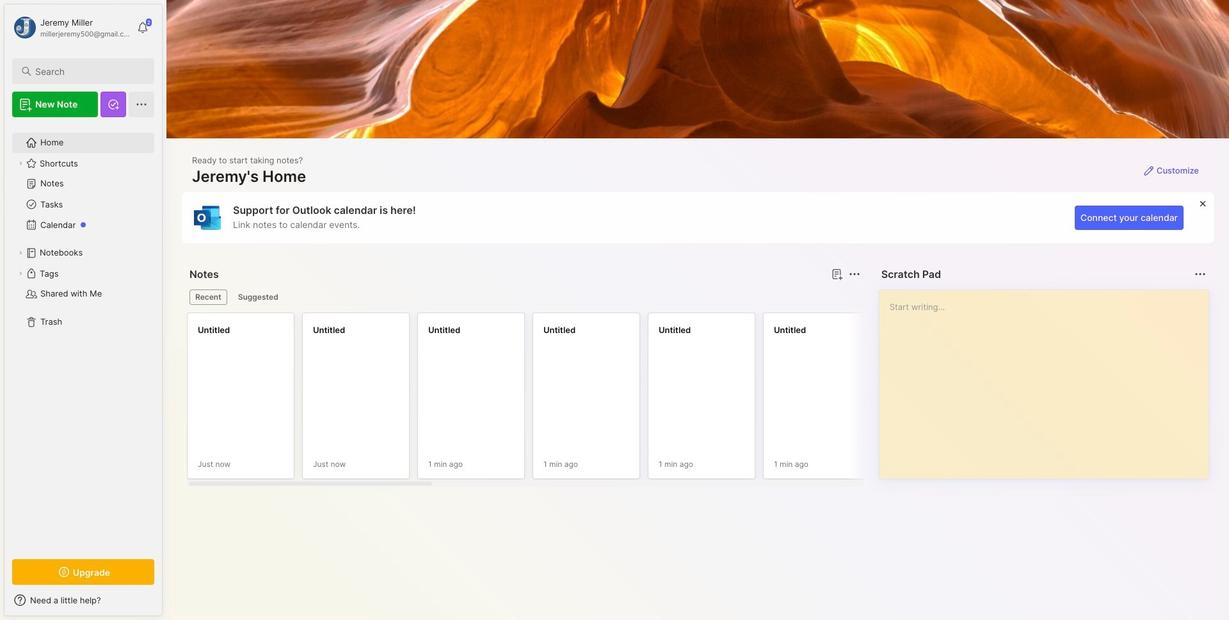 Task type: describe. For each thing, give the bounding box(es) containing it.
click to collapse image
[[162, 596, 171, 612]]

WHAT'S NEW field
[[4, 590, 162, 610]]

Account field
[[12, 15, 131, 40]]

1 tab from the left
[[190, 290, 227, 305]]

Start writing… text field
[[890, 290, 1209, 468]]

2 more actions field from the left
[[1192, 265, 1210, 283]]

more actions image for 2nd more actions field from the right
[[847, 266, 863, 282]]

tree inside main 'element'
[[4, 125, 162, 548]]

Search text field
[[35, 65, 143, 78]]



Task type: vqa. For each thing, say whether or not it's contained in the screenshot.
'Dropdown List' menu
no



Task type: locate. For each thing, give the bounding box(es) containing it.
more actions image
[[847, 266, 863, 282], [1193, 266, 1209, 282]]

1 horizontal spatial more actions image
[[1193, 266, 1209, 282]]

1 more actions field from the left
[[846, 265, 864, 283]]

none search field inside main 'element'
[[35, 63, 143, 79]]

more actions image for second more actions field
[[1193, 266, 1209, 282]]

expand notebooks image
[[17, 249, 24, 257]]

1 horizontal spatial tab
[[232, 290, 284, 305]]

0 horizontal spatial more actions image
[[847, 266, 863, 282]]

1 more actions image from the left
[[847, 266, 863, 282]]

tree
[[4, 125, 162, 548]]

tab
[[190, 290, 227, 305], [232, 290, 284, 305]]

row group
[[187, 313, 1230, 487]]

main element
[[0, 0, 167, 620]]

2 tab from the left
[[232, 290, 284, 305]]

0 horizontal spatial more actions field
[[846, 265, 864, 283]]

More actions field
[[846, 265, 864, 283], [1192, 265, 1210, 283]]

0 horizontal spatial tab
[[190, 290, 227, 305]]

tab list
[[190, 290, 859, 305]]

expand tags image
[[17, 270, 24, 277]]

None search field
[[35, 63, 143, 79]]

1 horizontal spatial more actions field
[[1192, 265, 1210, 283]]

2 more actions image from the left
[[1193, 266, 1209, 282]]



